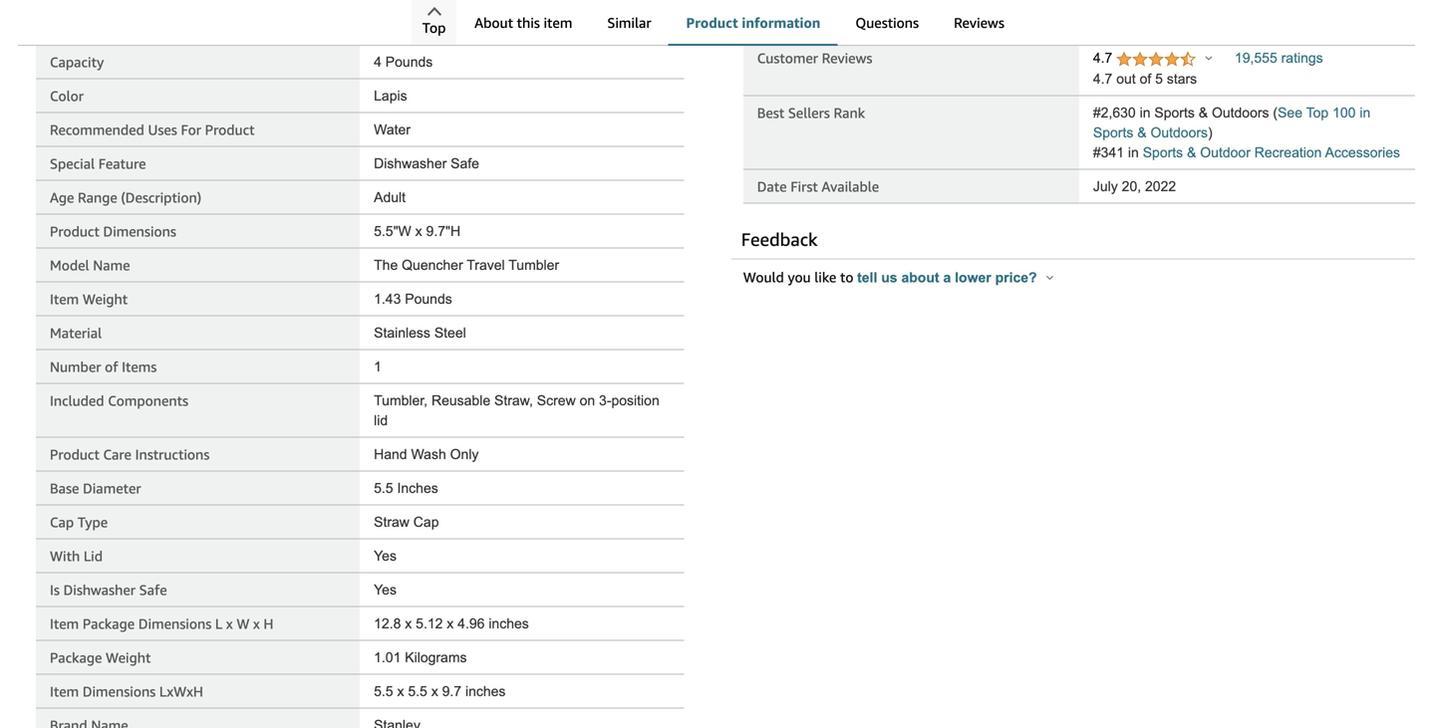 Task type: vqa. For each thing, say whether or not it's contained in the screenshot.
OUT on the top right of the page
yes



Task type: describe. For each thing, give the bounding box(es) containing it.
dimensions for product dimensions
[[103, 223, 176, 240]]

tell us about a lower price?
[[858, 270, 1041, 286]]

‎1
[[374, 359, 382, 375]]

‎the
[[374, 258, 398, 273]]

(description)
[[121, 189, 202, 206]]

1 vertical spatial package
[[50, 650, 102, 666]]

item for item weight
[[50, 291, 79, 308]]

lid
[[84, 548, 103, 565]]

age
[[50, 189, 74, 206]]

recommended
[[50, 122, 144, 138]]

see top 100 in sports & outdoors link
[[1094, 105, 1371, 141]]

see top 100 in sports & outdoors
[[1094, 105, 1371, 141]]

pounds for capacity
[[386, 54, 433, 70]]

1 horizontal spatial of
[[1140, 71, 1152, 87]]

x right 'l'
[[226, 616, 233, 633]]

‎tumbler,
[[374, 393, 428, 409]]

see
[[1278, 105, 1303, 121]]

base
[[50, 481, 79, 497]]

on
[[580, 393, 595, 409]]

rank
[[834, 105, 866, 121]]

4.7 out of 5 stars
[[1094, 71, 1198, 87]]

‎stainless
[[374, 325, 431, 341]]

20,
[[1122, 179, 1142, 194]]

19,555 ratings link
[[1235, 50, 1324, 66]]

‎5.5"w
[[374, 224, 412, 239]]

‎4
[[374, 54, 382, 70]]

product for product care instructions
[[50, 447, 100, 463]]

inches
[[397, 481, 438, 496]]

popover image inside tell us about a lower price? button
[[1047, 275, 1054, 280]]

number of items
[[50, 359, 157, 375]]

asin
[[757, 16, 788, 32]]

9.7
[[442, 684, 462, 700]]

x left the 4.96
[[447, 617, 454, 632]]

product for product information
[[687, 14, 738, 31]]

range
[[78, 189, 117, 206]]

dimensions for item dimensions  lxwxh
[[83, 684, 156, 700]]

first
[[791, 178, 818, 195]]

‎12.8
[[374, 617, 401, 632]]

inches for item dimensions  lxwxh
[[466, 684, 506, 700]]

5.12
[[416, 617, 443, 632]]

color
[[50, 88, 84, 104]]

item for item package dimensions l x w x h
[[50, 616, 79, 633]]

1 vertical spatial reviews
[[822, 50, 873, 66]]

item for item dimensions  lxwxh
[[50, 684, 79, 700]]

weight for item weight
[[83, 291, 128, 308]]

‎stanley
[[374, 20, 421, 36]]

in for #341 in sports & outdoor recreation accessories
[[1129, 145, 1139, 160]]

1 vertical spatial safe
[[139, 582, 167, 599]]

with lid
[[50, 548, 103, 565]]

about
[[475, 14, 513, 31]]

popover image inside 4.7 button
[[1206, 55, 1213, 60]]

is dishwasher safe
[[50, 582, 167, 599]]

product dimensions
[[50, 223, 176, 240]]

0 vertical spatial reviews
[[954, 14, 1005, 31]]

travel
[[467, 258, 505, 273]]

4.7 for 4.7
[[1094, 50, 1117, 66]]

position
[[612, 393, 660, 409]]

pounds for item weight
[[405, 292, 452, 307]]

‎the quencher travel tumbler
[[374, 258, 559, 273]]

x left 5.5
[[397, 684, 404, 700]]

similar
[[608, 14, 652, 31]]

#2,630 in sports & outdoors (
[[1094, 105, 1278, 121]]

19,555 ratings
[[1235, 50, 1324, 66]]

top inside 'see top 100 in sports & outdoors'
[[1307, 105, 1329, 121]]

2022
[[1146, 179, 1177, 194]]

july 20, 2022
[[1094, 179, 1177, 194]]

weight for package weight
[[106, 650, 151, 666]]

special feature
[[50, 155, 146, 172]]

4.96
[[458, 617, 485, 632]]

steel
[[435, 325, 466, 341]]

lxwxh
[[159, 684, 203, 700]]

(
[[1274, 105, 1278, 121]]

questions
[[856, 14, 919, 31]]

item dimensions  lxwxh
[[50, 684, 203, 700]]

customer reviews
[[757, 50, 873, 66]]

information
[[742, 14, 821, 31]]

#341 in sports & outdoor recreation accessories
[[1094, 145, 1401, 160]]

product right the for
[[205, 122, 255, 138]]

3-
[[599, 393, 612, 409]]

‎dishwasher
[[374, 156, 447, 171]]

tumbler
[[509, 258, 559, 273]]

only
[[450, 447, 479, 463]]

x right ‎12.8
[[405, 617, 412, 632]]

)
[[1208, 125, 1213, 141]]

‎yes for with lid
[[374, 549, 397, 564]]

0 horizontal spatial cap
[[50, 514, 74, 531]]

with
[[50, 548, 80, 565]]

item weight
[[50, 291, 128, 308]]

recreation
[[1255, 145, 1323, 160]]

in for #2,630 in sports & outdoors (
[[1140, 105, 1151, 121]]

item
[[544, 14, 573, 31]]

1 horizontal spatial outdoors
[[1212, 105, 1270, 121]]

type
[[78, 514, 108, 531]]

sports for #341
[[1143, 145, 1184, 160]]

a
[[944, 270, 951, 286]]

‎yes for is dishwasher safe
[[374, 583, 397, 598]]

lid
[[374, 413, 388, 429]]



Task type: locate. For each thing, give the bounding box(es) containing it.
‎5.5 for base diameter
[[374, 481, 393, 496]]

outdoors down #2,630 in sports & outdoors ( on the right top of page
[[1151, 125, 1208, 141]]

items
[[122, 359, 157, 375]]

package
[[83, 616, 135, 633], [50, 650, 102, 666]]

4.7 button
[[1094, 50, 1213, 69]]

top right ‎stanley at top
[[423, 19, 446, 36]]

0 vertical spatial ‎yes
[[374, 549, 397, 564]]

1 horizontal spatial popover image
[[1206, 55, 1213, 60]]

about this item
[[475, 14, 573, 31]]

2 vertical spatial item
[[50, 684, 79, 700]]

‎5.5 down ‎1.01
[[374, 684, 393, 700]]

1 vertical spatial &
[[1138, 125, 1147, 141]]

inches for item package dimensions l x w x h
[[489, 617, 529, 632]]

reviews right questions at the right
[[954, 14, 1005, 31]]

0 vertical spatial &
[[1199, 105, 1208, 121]]

0 horizontal spatial outdoors
[[1151, 125, 1208, 141]]

1 vertical spatial of
[[105, 359, 118, 375]]

outdoors left (
[[1212, 105, 1270, 121]]

1 vertical spatial dimensions
[[138, 616, 212, 633]]

popover image left 19,555
[[1206, 55, 1213, 60]]

0 horizontal spatial reviews
[[822, 50, 873, 66]]

material
[[50, 325, 102, 341]]

1 4.7 from the top
[[1094, 50, 1117, 66]]

sellers
[[788, 105, 830, 121]]

inches right the 4.96
[[489, 617, 529, 632]]

pounds right ‎4
[[386, 54, 433, 70]]

care
[[103, 447, 132, 463]]

sports
[[1155, 105, 1195, 121], [1094, 125, 1134, 141], [1143, 145, 1184, 160]]

product up model
[[50, 223, 100, 240]]

‎water
[[374, 122, 411, 138]]

model name
[[50, 257, 130, 274]]

safe up item package dimensions l x w x h
[[139, 582, 167, 599]]

cap right ‎straw
[[414, 515, 439, 530]]

sports inside 'see top 100 in sports & outdoors'
[[1094, 125, 1134, 141]]

stars
[[1167, 71, 1198, 87]]

included
[[50, 393, 104, 409]]

in right #341
[[1129, 145, 1139, 160]]

ratings
[[1282, 50, 1324, 66]]

0 vertical spatial inches
[[489, 617, 529, 632]]

us
[[882, 270, 898, 286]]

‎adult
[[374, 190, 406, 205]]

h
[[264, 616, 274, 633]]

&
[[1199, 105, 1208, 121], [1138, 125, 1147, 141], [1188, 145, 1197, 160]]

1 vertical spatial ‎5.5
[[374, 684, 393, 700]]

& inside 'see top 100 in sports & outdoors'
[[1138, 125, 1147, 141]]

uses
[[148, 122, 177, 138]]

feedback
[[742, 229, 818, 250]]

name
[[93, 257, 130, 274]]

item down 'is'
[[50, 616, 79, 633]]

reviews down questions at the right
[[822, 50, 873, 66]]

cap
[[50, 514, 74, 531], [414, 515, 439, 530]]

product left asin
[[687, 14, 738, 31]]

1 horizontal spatial safe
[[451, 156, 480, 171]]

top left 100
[[1307, 105, 1329, 121]]

pounds
[[386, 54, 433, 70], [405, 292, 452, 307]]

inches right 9.7
[[466, 684, 506, 700]]

feature
[[98, 155, 146, 172]]

0 vertical spatial outdoors
[[1212, 105, 1270, 121]]

popover image right price?
[[1047, 275, 1054, 280]]

of left "5"
[[1140, 71, 1152, 87]]

1 horizontal spatial reviews
[[954, 14, 1005, 31]]

in inside 'see top 100 in sports & outdoors'
[[1360, 105, 1371, 121]]

‎5.5 inches
[[374, 481, 438, 496]]

1 vertical spatial popover image
[[1047, 275, 1054, 280]]

weight up item dimensions  lxwxh
[[106, 650, 151, 666]]

1 vertical spatial outdoors
[[1151, 125, 1208, 141]]

& down #2,630 in sports & outdoors ( on the right top of page
[[1138, 125, 1147, 141]]

2 horizontal spatial &
[[1199, 105, 1208, 121]]

number
[[50, 359, 101, 375]]

4.7 up out
[[1094, 50, 1117, 66]]

best
[[757, 105, 785, 121]]

screw
[[537, 393, 576, 409]]

‎stainless steel
[[374, 325, 466, 341]]

weight down name
[[83, 291, 128, 308]]

0 horizontal spatial top
[[423, 19, 446, 36]]

2 horizontal spatial in
[[1360, 105, 1371, 121]]

item down model
[[50, 291, 79, 308]]

‎yes up ‎12.8
[[374, 583, 397, 598]]

for
[[181, 122, 201, 138]]

product for product dimensions
[[50, 223, 100, 240]]

0 vertical spatial of
[[1140, 71, 1152, 87]]

popover image
[[1206, 55, 1213, 60], [1047, 275, 1054, 280]]

1 vertical spatial ‎yes
[[374, 583, 397, 598]]

straw,
[[495, 393, 533, 409]]

‎1.43
[[374, 292, 401, 307]]

0 vertical spatial dimensions
[[103, 223, 176, 240]]

package down is dishwasher safe
[[83, 616, 135, 633]]

& for outdoors
[[1199, 105, 1208, 121]]

1 vertical spatial item
[[50, 616, 79, 633]]

outdoors
[[1212, 105, 1270, 121], [1151, 125, 1208, 141]]

1 vertical spatial 4.7
[[1094, 71, 1113, 87]]

about
[[902, 270, 940, 286]]

of
[[1140, 71, 1152, 87], [105, 359, 118, 375]]

cap type
[[50, 514, 108, 531]]

recommended uses for product
[[50, 122, 255, 138]]

4.7 for 4.7 out of 5 stars
[[1094, 71, 1113, 87]]

2 vertical spatial &
[[1188, 145, 1197, 160]]

0 horizontal spatial of
[[105, 359, 118, 375]]

1 horizontal spatial in
[[1140, 105, 1151, 121]]

‎12.8 x 5.12 x 4.96 inches
[[374, 617, 529, 632]]

sports down #2,630
[[1094, 125, 1134, 141]]

diameter
[[83, 481, 141, 497]]

in right #2,630
[[1140, 105, 1151, 121]]

0 vertical spatial sports
[[1155, 105, 1195, 121]]

‎5.5 left inches at the bottom left
[[374, 481, 393, 496]]

0 vertical spatial 4.7
[[1094, 50, 1117, 66]]

1 ‎yes from the top
[[374, 549, 397, 564]]

dimensions left 'l'
[[138, 616, 212, 633]]

product information
[[687, 14, 821, 31]]

‎1.01 kilograms
[[374, 650, 467, 666]]

weight
[[83, 291, 128, 308], [106, 650, 151, 666]]

x
[[415, 224, 422, 239], [226, 616, 233, 633], [253, 616, 260, 633], [405, 617, 412, 632], [447, 617, 454, 632], [397, 684, 404, 700], [431, 684, 438, 700]]

0 vertical spatial safe
[[451, 156, 480, 171]]

‎yes down ‎straw
[[374, 549, 397, 564]]

in right 100
[[1360, 105, 1371, 121]]

0 vertical spatial pounds
[[386, 54, 433, 70]]

1 item from the top
[[50, 291, 79, 308]]

date first available
[[757, 178, 880, 195]]

sports up 2022
[[1143, 145, 1184, 160]]

1 vertical spatial sports
[[1094, 125, 1134, 141]]

sports down stars
[[1155, 105, 1195, 121]]

4.7 inside 4.7 button
[[1094, 50, 1117, 66]]

0 horizontal spatial &
[[1138, 125, 1147, 141]]

1 vertical spatial inches
[[466, 684, 506, 700]]

special
[[50, 155, 95, 172]]

0 horizontal spatial safe
[[139, 582, 167, 599]]

x left 9.7"h
[[415, 224, 422, 239]]

to
[[840, 269, 854, 286]]

of left the items on the left of the page
[[105, 359, 118, 375]]

0 vertical spatial weight
[[83, 291, 128, 308]]

instructions
[[135, 447, 210, 463]]

accessories
[[1326, 145, 1401, 160]]

3 item from the top
[[50, 684, 79, 700]]

would
[[744, 269, 784, 286]]

‎5.5"w x 9.7"h
[[374, 224, 461, 239]]

best sellers rank
[[757, 105, 866, 121]]

‎5.5 for item dimensions  lxwxh
[[374, 684, 393, 700]]

lower
[[955, 270, 992, 286]]

model
[[50, 257, 89, 274]]

0 vertical spatial top
[[423, 19, 446, 36]]

‎yes
[[374, 549, 397, 564], [374, 583, 397, 598]]

inches
[[489, 617, 529, 632], [466, 684, 506, 700]]

1 ‎5.5 from the top
[[374, 481, 393, 496]]

2 vertical spatial sports
[[1143, 145, 1184, 160]]

‎1.43 pounds
[[374, 292, 452, 307]]

cap left type
[[50, 514, 74, 531]]

customer
[[757, 50, 819, 66]]

2 4.7 from the top
[[1094, 71, 1113, 87]]

dimensions down age range (description)
[[103, 223, 176, 240]]

1 horizontal spatial top
[[1307, 105, 1329, 121]]

0 vertical spatial package
[[83, 616, 135, 633]]

5
[[1156, 71, 1163, 87]]

2 ‎5.5 from the top
[[374, 684, 393, 700]]

like
[[815, 269, 837, 286]]

item package dimensions l x w x h
[[50, 616, 274, 633]]

& up )
[[1199, 105, 1208, 121]]

sports for #2,630
[[1155, 105, 1195, 121]]

date
[[757, 178, 787, 195]]

kilograms
[[405, 650, 467, 666]]

0 vertical spatial ‎5.5
[[374, 481, 393, 496]]

included components
[[50, 393, 188, 409]]

1 vertical spatial weight
[[106, 650, 151, 666]]

#341
[[1094, 145, 1125, 160]]

0 horizontal spatial in
[[1129, 145, 1139, 160]]

july
[[1094, 179, 1118, 194]]

item
[[50, 291, 79, 308], [50, 616, 79, 633], [50, 684, 79, 700]]

2 vertical spatial dimensions
[[83, 684, 156, 700]]

item down package weight
[[50, 684, 79, 700]]

safe right ‎dishwasher
[[451, 156, 480, 171]]

product
[[687, 14, 738, 31], [205, 122, 255, 138], [50, 223, 100, 240], [50, 447, 100, 463]]

2 item from the top
[[50, 616, 79, 633]]

0 vertical spatial popover image
[[1206, 55, 1213, 60]]

tell
[[858, 270, 878, 286]]

9.7"h
[[426, 224, 461, 239]]

1 horizontal spatial &
[[1188, 145, 1197, 160]]

1 horizontal spatial cap
[[414, 515, 439, 530]]

1 vertical spatial top
[[1307, 105, 1329, 121]]

0 vertical spatial item
[[50, 291, 79, 308]]

4.7 left out
[[1094, 71, 1113, 87]]

2 ‎yes from the top
[[374, 583, 397, 598]]

top
[[423, 19, 446, 36], [1307, 105, 1329, 121]]

‎hand wash only
[[374, 447, 479, 463]]

4.7
[[1094, 50, 1117, 66], [1094, 71, 1113, 87]]

package up item dimensions  lxwxh
[[50, 650, 102, 666]]

‎tumbler, reusable straw, screw on 3-position lid
[[374, 393, 660, 429]]

age range (description)
[[50, 189, 202, 206]]

& for outdoor
[[1188, 145, 1197, 160]]

‎1.01
[[374, 650, 401, 666]]

1 vertical spatial pounds
[[405, 292, 452, 307]]

dimensions down package weight
[[83, 684, 156, 700]]

product up base at the left of page
[[50, 447, 100, 463]]

0 horizontal spatial popover image
[[1047, 275, 1054, 280]]

& left outdoor
[[1188, 145, 1197, 160]]

outdoors inside 'see top 100 in sports & outdoors'
[[1151, 125, 1208, 141]]

x right 5.5
[[431, 684, 438, 700]]

x left the h
[[253, 616, 260, 633]]

components
[[108, 393, 188, 409]]

quencher
[[402, 258, 463, 273]]

pounds down quencher
[[405, 292, 452, 307]]

100
[[1333, 105, 1356, 121]]



